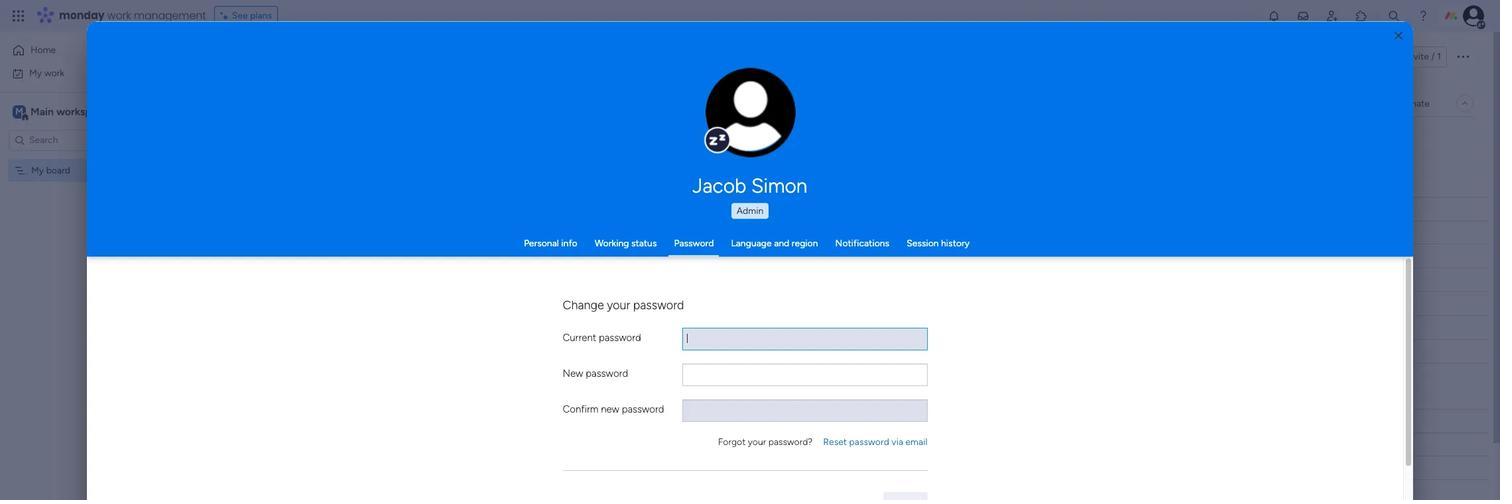 Task type: vqa. For each thing, say whether or not it's contained in the screenshot.
FORGOT
yes



Task type: describe. For each thing, give the bounding box(es) containing it.
inbox image
[[1297, 9, 1310, 23]]

forgot
[[718, 437, 746, 448]]

Confirm new password password field
[[682, 399, 928, 422]]

column information image
[[693, 416, 703, 427]]

started
[[567, 228, 598, 239]]

working for working status
[[595, 237, 629, 249]]

not started
[[549, 228, 598, 239]]

password for reset password via email
[[850, 437, 890, 448]]

collapse board header image
[[1460, 98, 1471, 109]]

email
[[906, 437, 928, 448]]

work for my
[[44, 67, 64, 79]]

password
[[674, 237, 714, 249]]

select product image
[[12, 9, 25, 23]]

nov for nov 17
[[653, 252, 669, 262]]

monday
[[59, 8, 105, 23]]

notifications
[[836, 237, 890, 249]]

invite / 1
[[1406, 51, 1442, 62]]

region
[[792, 237, 818, 249]]

project 1
[[251, 251, 287, 263]]

close image
[[1395, 31, 1403, 41]]

board
[[46, 165, 70, 176]]

current
[[563, 332, 597, 344]]

my work button
[[8, 63, 143, 84]]

it
[[595, 251, 601, 262]]

search everything image
[[1388, 9, 1401, 23]]

see plans
[[232, 10, 272, 21]]

nov 19
[[653, 300, 680, 309]]

change for change profile picture
[[722, 120, 752, 130]]

new
[[563, 368, 583, 380]]

password for new password
[[586, 368, 628, 380]]

Due date field
[[642, 414, 687, 429]]

and
[[774, 237, 790, 249]]

main
[[31, 105, 54, 118]]

not
[[549, 228, 565, 239]]

notifications image
[[1268, 9, 1281, 23]]

see
[[232, 10, 248, 21]]

status
[[631, 237, 657, 249]]

info
[[561, 237, 578, 249]]

home button
[[8, 40, 143, 61]]

stuck
[[562, 299, 585, 310]]

due date
[[646, 416, 683, 427]]

language
[[731, 237, 772, 249]]

home
[[31, 44, 56, 56]]

on
[[583, 251, 593, 262]]

new password
[[563, 368, 628, 380]]

admin
[[737, 205, 764, 216]]

change profile picture button
[[706, 68, 796, 158]]

workspace selection element
[[13, 104, 111, 121]]

personal info
[[524, 237, 578, 249]]

new
[[601, 404, 620, 416]]

nov 17
[[653, 252, 680, 262]]

project
[[251, 251, 281, 263]]

due
[[646, 416, 662, 427]]

invite / 1 button
[[1382, 46, 1447, 68]]

apps image
[[1355, 9, 1369, 23]]

management
[[134, 8, 206, 23]]

New password password field
[[682, 364, 928, 386]]

my work
[[29, 67, 64, 79]]



Task type: locate. For each thing, give the bounding box(es) containing it.
1 nov from the top
[[653, 252, 669, 262]]

password left via
[[850, 437, 890, 448]]

history
[[941, 237, 970, 249]]

nov
[[653, 252, 669, 262], [653, 300, 669, 309]]

0 horizontal spatial work
[[44, 67, 64, 79]]

change up current
[[563, 298, 604, 312]]

0 vertical spatial change
[[722, 120, 752, 130]]

my for my board
[[31, 165, 44, 176]]

1
[[1438, 51, 1442, 62], [283, 251, 287, 263]]

invite
[[1406, 51, 1429, 62]]

my
[[29, 67, 42, 79], [31, 165, 44, 176]]

0 horizontal spatial your
[[607, 298, 630, 312]]

m
[[15, 106, 23, 117]]

1 horizontal spatial change
[[722, 120, 752, 130]]

my inside list box
[[31, 165, 44, 176]]

via
[[892, 437, 904, 448]]

nov left 19
[[653, 300, 669, 309]]

0 vertical spatial nov
[[653, 252, 669, 262]]

change
[[722, 120, 752, 130], [563, 298, 604, 312]]

0 horizontal spatial working
[[546, 251, 580, 262]]

my board
[[31, 165, 70, 176]]

working status
[[595, 237, 657, 249]]

session history
[[907, 237, 970, 249]]

my inside button
[[29, 67, 42, 79]]

password down change your password at the bottom left of the page
[[599, 332, 641, 344]]

personal info link
[[524, 237, 578, 249]]

nov left 17 in the bottom of the page
[[653, 252, 669, 262]]

1 vertical spatial my
[[31, 165, 44, 176]]

/
[[1432, 51, 1435, 62]]

1 horizontal spatial 1
[[1438, 51, 1442, 62]]

jacob simon
[[693, 174, 808, 198]]

your right 'forgot'
[[748, 437, 766, 448]]

change for change your password
[[563, 298, 604, 312]]

help image
[[1417, 9, 1430, 23]]

change profile picture
[[722, 120, 779, 141]]

19
[[671, 300, 680, 309]]

Current password password field
[[682, 328, 928, 350]]

0 vertical spatial work
[[107, 8, 131, 23]]

1 right project
[[283, 251, 287, 263]]

reset password via email link
[[823, 436, 928, 449]]

1 vertical spatial work
[[44, 67, 64, 79]]

working on it
[[546, 251, 601, 262]]

option
[[0, 159, 169, 161]]

work for monday
[[107, 8, 131, 23]]

1 vertical spatial 1
[[283, 251, 287, 263]]

my for my work
[[29, 67, 42, 79]]

2 nov from the top
[[653, 300, 669, 309]]

simon
[[752, 174, 808, 198]]

password down nov 17
[[633, 298, 684, 312]]

invite members image
[[1326, 9, 1339, 23]]

my board list box
[[0, 157, 169, 361]]

date
[[664, 416, 683, 427]]

password right new
[[586, 368, 628, 380]]

session
[[907, 237, 939, 249]]

change your password
[[563, 298, 684, 312]]

personal
[[524, 237, 559, 249]]

0 vertical spatial your
[[607, 298, 630, 312]]

nov for nov 19
[[653, 300, 669, 309]]

0 vertical spatial working
[[595, 237, 629, 249]]

your for change
[[607, 298, 630, 312]]

forgot your password?
[[718, 437, 813, 448]]

jacob simon image
[[1463, 5, 1485, 27]]

0 horizontal spatial 1
[[283, 251, 287, 263]]

jacob simon button
[[568, 174, 933, 198]]

my down home
[[29, 67, 42, 79]]

automate
[[1389, 98, 1430, 109]]

change up picture
[[722, 120, 752, 130]]

work right monday
[[107, 8, 131, 23]]

1 horizontal spatial work
[[107, 8, 131, 23]]

working up it
[[595, 237, 629, 249]]

monday work management
[[59, 8, 206, 23]]

work
[[107, 8, 131, 23], [44, 67, 64, 79]]

working down info
[[546, 251, 580, 262]]

your
[[607, 298, 630, 312], [748, 437, 766, 448]]

1 vertical spatial change
[[563, 298, 604, 312]]

current password
[[563, 332, 641, 344]]

notifications link
[[836, 237, 890, 249]]

my left board
[[31, 165, 44, 176]]

1 vertical spatial working
[[546, 251, 580, 262]]

0 horizontal spatial change
[[563, 298, 604, 312]]

language and region
[[731, 237, 818, 249]]

work inside button
[[44, 67, 64, 79]]

language and region link
[[731, 237, 818, 249]]

jacob
[[693, 174, 747, 198]]

1 vertical spatial your
[[748, 437, 766, 448]]

see plans button
[[214, 6, 278, 26]]

your for forgot
[[748, 437, 766, 448]]

password
[[633, 298, 684, 312], [599, 332, 641, 344], [586, 368, 628, 380], [622, 404, 664, 416], [850, 437, 890, 448]]

working status link
[[595, 237, 657, 249]]

profile
[[754, 120, 779, 130]]

1 inside button
[[1438, 51, 1442, 62]]

workspace
[[56, 105, 109, 118]]

change inside the change profile picture
[[722, 120, 752, 130]]

picture
[[737, 131, 764, 141]]

working for working on it
[[546, 251, 580, 262]]

password link
[[674, 237, 714, 249]]

0 vertical spatial 1
[[1438, 51, 1442, 62]]

Search in workspace field
[[28, 133, 111, 148]]

0 vertical spatial my
[[29, 67, 42, 79]]

password for current password
[[599, 332, 641, 344]]

reset
[[823, 437, 847, 448]]

working
[[595, 237, 629, 249], [546, 251, 580, 262]]

your up current password
[[607, 298, 630, 312]]

session history link
[[907, 237, 970, 249]]

workspace image
[[13, 104, 26, 119]]

confirm
[[563, 404, 599, 416]]

password?
[[769, 437, 813, 448]]

plans
[[250, 10, 272, 21]]

17
[[671, 252, 680, 262]]

1 vertical spatial nov
[[653, 300, 669, 309]]

main workspace
[[31, 105, 109, 118]]

1 right /
[[1438, 51, 1442, 62]]

1 horizontal spatial working
[[595, 237, 629, 249]]

reset password via email
[[823, 437, 928, 448]]

confirm new password
[[563, 404, 664, 416]]

1 horizontal spatial your
[[748, 437, 766, 448]]

password left date
[[622, 404, 664, 416]]

work down home
[[44, 67, 64, 79]]



